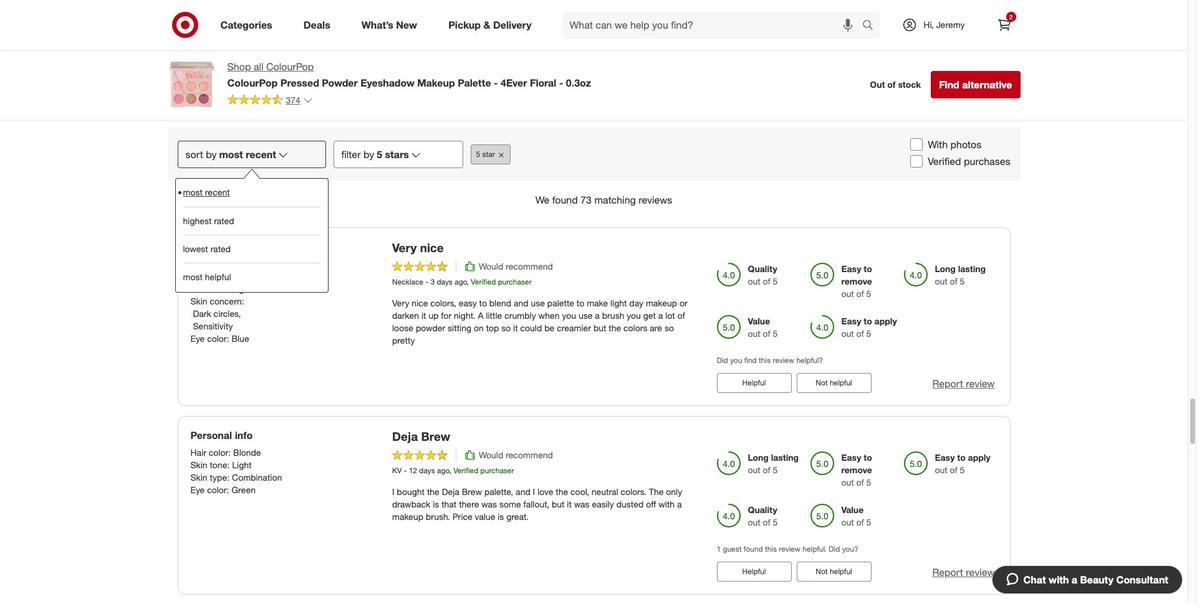 Task type: describe. For each thing, give the bounding box(es) containing it.
chat with a beauty consultant button
[[992, 566, 1183, 595]]

with photos
[[928, 138, 982, 151]]

powder
[[322, 77, 358, 89]]

filter
[[341, 148, 361, 161]]

1 vertical spatial did
[[829, 545, 840, 554]]

green
[[232, 485, 256, 496]]

&
[[484, 18, 490, 31]]

deja brew
[[392, 430, 450, 444]]

or
[[680, 298, 688, 309]]

sort by most recent
[[186, 148, 276, 161]]

0 vertical spatial verified
[[928, 155, 961, 167]]

personal for deja brew
[[191, 430, 232, 442]]

cosmetic finish button
[[397, 77, 483, 104]]

1 vertical spatial long lasting out of 5
[[748, 453, 799, 476]]

find alternative button
[[931, 71, 1021, 99]]

beauty purpose
[[504, 85, 566, 95]]

rated for lowest rated
[[211, 244, 231, 254]]

only
[[666, 487, 682, 498]]

type inside 'personal info hair color : blonde skin tone : light skin type : combination eye color : green'
[[210, 473, 227, 483]]

a left lot
[[658, 311, 663, 321]]

makeup inside very nice colors, easy to blend and use palette to make light day makeup or darken it up for night. a little crumbly when you use a brush you get a lot of loose powder sitting on top so it could be creamier but the colors are so pretty
[[646, 298, 677, 309]]

0 horizontal spatial the
[[427, 487, 440, 498]]

1 horizontal spatial easy to apply out of 5
[[935, 453, 991, 476]]

very nice colors, easy to blend and use palette to make light day makeup or darken it up for night. a little crumbly when you use a brush you get a lot of loose powder sitting on top so it could be creamier but the colors are so pretty
[[392, 298, 688, 346]]

be
[[545, 323, 555, 334]]

palette
[[458, 77, 491, 89]]

pickup & delivery link
[[438, 11, 547, 39]]

not helpful button for very nice
[[797, 374, 872, 394]]

0 vertical spatial long
[[935, 264, 956, 274]]

73
[[581, 194, 592, 207]]

0 vertical spatial beauty
[[504, 85, 531, 95]]

with inside i bought the deja brew palette, and i love the cool, neutral colors. the only drawback is that there was some fallout, but it was easily dusted off with a makeup brush. price value is great.
[[659, 499, 675, 510]]

days for brew
[[419, 466, 435, 476]]

0 horizontal spatial deja
[[392, 430, 418, 444]]

and for very nice
[[514, 298, 529, 309]]

beauty purpose button
[[491, 77, 579, 104]]

eyeshadow
[[361, 77, 415, 89]]

2 quality from the top
[[748, 505, 778, 516]]

by for sort by
[[206, 148, 217, 161]]

sensitivity
[[193, 321, 233, 332]]

1 guest found this review helpful. did you?
[[717, 545, 859, 554]]

5 skin from the top
[[191, 473, 207, 483]]

report for very nice
[[933, 378, 963, 390]]

would recommend for very nice
[[479, 261, 553, 272]]

report review button for nice
[[933, 377, 995, 392]]

this for very nice
[[759, 356, 771, 365]]

0.3oz
[[566, 77, 591, 89]]

hi,
[[924, 19, 934, 30]]

but inside i bought the deja brew palette, and i love the cool, neutral colors. the only drawback is that there was some fallout, but it was easily dusted off with a makeup brush. price value is great.
[[552, 499, 565, 510]]

highest rated
[[183, 215, 234, 226]]

1 horizontal spatial beauty
[[1080, 574, 1114, 587]]

blue
[[232, 334, 249, 344]]

love
[[538, 487, 553, 498]]

pickup
[[448, 18, 481, 31]]

combination inside 'personal info hair color : blonde skin tone : light skin type : combination eye color : green'
[[232, 473, 282, 483]]

on
[[474, 323, 484, 334]]

, for very nice
[[467, 277, 469, 287]]

photos
[[951, 138, 982, 151]]

helpful for brew
[[743, 567, 766, 577]]

1 horizontal spatial use
[[579, 311, 593, 321]]

0 vertical spatial helpful
[[205, 272, 231, 282]]

filter by 5 stars
[[341, 148, 409, 161]]

some
[[500, 499, 521, 510]]

verified for brew
[[454, 466, 479, 476]]

nice for very nice
[[420, 241, 444, 255]]

makeup inside i bought the deja brew palette, and i love the cool, neutral colors. the only drawback is that there was some fallout, but it was easily dusted off with a makeup brush. price value is great.
[[392, 512, 423, 523]]

5 star
[[476, 149, 495, 159]]

drawback
[[392, 499, 430, 510]]

1 i from the left
[[392, 487, 395, 498]]

5 star button
[[471, 144, 511, 164]]

purchaser for deja brew
[[481, 466, 514, 476]]

are
[[650, 323, 662, 334]]

up
[[429, 311, 439, 321]]

1 vertical spatial is
[[498, 512, 504, 523]]

brush
[[602, 311, 625, 321]]

1 vertical spatial long
[[748, 453, 769, 463]]

0 horizontal spatial you
[[562, 311, 576, 321]]

4ever
[[501, 77, 527, 89]]

personal info hair color : blonde skin tone : light skin type : combination eye color : green
[[191, 430, 282, 496]]

1 horizontal spatial it
[[513, 323, 518, 334]]

1 horizontal spatial found
[[744, 545, 763, 554]]

1 horizontal spatial value out of 5
[[842, 505, 871, 528]]

1
[[717, 545, 721, 554]]

0 vertical spatial long lasting out of 5
[[935, 264, 986, 287]]

colors,
[[431, 298, 456, 309]]

remove for deja brew
[[842, 465, 872, 476]]

with
[[928, 138, 948, 151]]

hair inside personal info skin type : combination hair color : blonde skin tone : light skin concern : dark circles , sensitivity eye color : blue
[[191, 271, 206, 282]]

type inside personal info skin type : combination hair color : blonde skin tone : light skin concern : dark circles , sensitivity eye color : blue
[[210, 259, 227, 270]]

1 horizontal spatial apply
[[968, 453, 991, 463]]

loose
[[392, 323, 413, 334]]

2 was from the left
[[574, 499, 590, 510]]

1 horizontal spatial you
[[627, 311, 641, 321]]

2 horizontal spatial value
[[842, 505, 864, 516]]

finish
[[449, 85, 470, 95]]

0 vertical spatial apply
[[875, 316, 897, 327]]

1 horizontal spatial lasting
[[958, 264, 986, 274]]

when
[[539, 311, 560, 321]]

0 horizontal spatial use
[[531, 298, 545, 309]]

helpful for deja brew
[[830, 567, 852, 577]]

0 horizontal spatial it
[[422, 311, 426, 321]]

matching
[[595, 194, 636, 207]]

helpful button for brew
[[717, 562, 792, 582]]

3 skin from the top
[[191, 296, 207, 307]]

0 vertical spatial value out of 5
[[748, 316, 778, 339]]

pretty
[[392, 336, 415, 346]]

blend
[[489, 298, 511, 309]]

creamier
[[557, 323, 591, 334]]

pressed
[[281, 77, 319, 89]]

0 horizontal spatial easy to apply out of 5
[[842, 316, 897, 339]]

of inside very nice colors, easy to blend and use palette to make light day makeup or darken it up for night. a little crumbly when you use a brush you get a lot of loose powder sitting on top so it could be creamier but the colors are so pretty
[[678, 311, 685, 321]]

a inside button
[[1072, 574, 1078, 587]]

write a review
[[569, 4, 619, 14]]

What can we help you find? suggestions appear below search field
[[562, 11, 866, 39]]

most for most helpful
[[183, 272, 203, 282]]

highest rated link
[[183, 207, 320, 235]]

brush.
[[426, 512, 450, 523]]

search
[[857, 20, 887, 32]]

stock
[[898, 79, 921, 90]]

out of stock
[[870, 79, 921, 90]]

combination inside personal info skin type : combination hair color : blonde skin tone : light skin concern : dark circles , sensitivity eye color : blue
[[232, 259, 282, 270]]

rated for highest rated
[[214, 215, 234, 226]]

it inside i bought the deja brew palette, and i love the cool, neutral colors. the only drawback is that there was some fallout, but it was easily dusted off with a makeup brush. price value is great.
[[567, 499, 572, 510]]

kv
[[392, 466, 402, 476]]

, for deja brew
[[449, 466, 451, 476]]

most for most recent
[[183, 187, 203, 198]]

0 vertical spatial found
[[552, 194, 578, 207]]

1 quality from the top
[[748, 264, 778, 274]]

1 vertical spatial lasting
[[771, 453, 799, 463]]

0 horizontal spatial brew
[[421, 430, 450, 444]]

12
[[409, 466, 417, 476]]

stars
[[385, 148, 409, 161]]

there
[[459, 499, 479, 510]]

1 horizontal spatial value
[[748, 316, 770, 327]]

write
[[569, 4, 587, 14]]

not for deja brew
[[816, 567, 828, 577]]

0 horizontal spatial did
[[717, 356, 728, 365]]

jeremy
[[936, 19, 965, 30]]

- left 4ever
[[494, 77, 498, 89]]

blonde inside 'personal info hair color : blonde skin tone : light skin type : combination eye color : green'
[[233, 448, 261, 458]]

not helpful button for deja brew
[[797, 562, 872, 582]]

hi, jeremy
[[924, 19, 965, 30]]

very for very nice colors, easy to blend and use palette to make light day makeup or darken it up for night. a little crumbly when you use a brush you get a lot of loose powder sitting on top so it could be creamier but the colors are so pretty
[[392, 298, 409, 309]]

1 quality out of 5 from the top
[[748, 264, 778, 287]]

lot
[[666, 311, 675, 321]]

personal for very nice
[[191, 241, 232, 253]]

out
[[870, 79, 885, 90]]

neutral
[[592, 487, 618, 498]]

light
[[611, 298, 627, 309]]

0 vertical spatial recent
[[246, 148, 276, 161]]



Task type: vqa. For each thing, say whether or not it's contained in the screenshot.
Combination
yes



Task type: locate. For each thing, give the bounding box(es) containing it.
not helpful down you?
[[816, 567, 852, 577]]

make
[[587, 298, 608, 309]]

deja up the 12
[[392, 430, 418, 444]]

makeup
[[646, 298, 677, 309], [392, 512, 423, 523]]

helpful button down guest
[[717, 562, 792, 582]]

1 info from the top
[[235, 241, 253, 253]]

we
[[536, 194, 550, 207]]

not helpful
[[816, 379, 852, 388], [816, 567, 852, 577]]

1 not helpful from the top
[[816, 379, 852, 388]]

0 vertical spatial purchaser
[[498, 277, 532, 287]]

would up palette,
[[479, 450, 503, 461]]

personal inside 'personal info hair color : blonde skin tone : light skin type : combination eye color : green'
[[191, 430, 232, 442]]

1 remove from the top
[[842, 276, 872, 287]]

highest
[[183, 215, 212, 226]]

shop all colourpop colourpop pressed powder eyeshadow makeup palette - 4ever floral - 0.3oz
[[227, 60, 591, 89]]

long
[[935, 264, 956, 274], [748, 453, 769, 463]]

, up that
[[449, 466, 451, 476]]

the right bought
[[427, 487, 440, 498]]

0 vertical spatial not
[[816, 379, 828, 388]]

2 horizontal spatial ,
[[467, 277, 469, 287]]

1 horizontal spatial days
[[437, 277, 453, 287]]

days right 3
[[437, 277, 453, 287]]

so down lot
[[665, 323, 674, 334]]

1 vertical spatial quality
[[748, 505, 778, 516]]

chat with a beauty consultant
[[1024, 574, 1169, 587]]

light up concern
[[232, 284, 252, 294]]

related
[[592, 48, 632, 62]]

2 link
[[991, 11, 1018, 39]]

recommend for nice
[[506, 261, 553, 272]]

top
[[486, 323, 499, 334]]

light inside personal info skin type : combination hair color : blonde skin tone : light skin concern : dark circles , sensitivity eye color : blue
[[232, 284, 252, 294]]

very
[[392, 241, 417, 255], [392, 298, 409, 309]]

, down concern
[[238, 309, 241, 319]]

most helpful
[[183, 272, 231, 282]]

2 would recommend from the top
[[479, 450, 553, 461]]

1 eye from the top
[[191, 334, 205, 344]]

chat
[[1024, 574, 1046, 587]]

kv - 12 days ago , verified purchaser
[[392, 466, 514, 476]]

did left you?
[[829, 545, 840, 554]]

a inside i bought the deja brew palette, and i love the cool, neutral colors. the only drawback is that there was some fallout, but it was easily dusted off with a makeup brush. price value is great.
[[677, 499, 682, 510]]

days
[[437, 277, 453, 287], [419, 466, 435, 476]]

deja inside i bought the deja brew palette, and i love the cool, neutral colors. the only drawback is that there was some fallout, but it was easily dusted off with a makeup brush. price value is great.
[[442, 487, 460, 498]]

Verified purchases checkbox
[[911, 155, 923, 168]]

1 not from the top
[[816, 379, 828, 388]]

not helpful for deja brew
[[816, 567, 852, 577]]

it down crumbly
[[513, 323, 518, 334]]

a right write
[[589, 4, 594, 14]]

1 blonde from the top
[[233, 271, 261, 282]]

purchaser
[[498, 277, 532, 287], [481, 466, 514, 476]]

purchaser up blend
[[498, 277, 532, 287]]

2 remove from the top
[[842, 465, 872, 476]]

1 would from the top
[[479, 261, 503, 272]]

light
[[232, 284, 252, 294], [232, 460, 252, 471]]

2 eye from the top
[[191, 485, 205, 496]]

out
[[748, 276, 761, 287], [935, 276, 948, 287], [842, 289, 854, 299], [748, 329, 761, 339], [842, 329, 854, 339], [748, 465, 761, 476], [935, 465, 948, 476], [842, 478, 854, 488], [748, 517, 761, 528], [842, 517, 854, 528]]

2 recommend from the top
[[506, 450, 553, 461]]

eye inside personal info skin type : combination hair color : blonde skin tone : light skin concern : dark circles , sensitivity eye color : blue
[[191, 334, 205, 344]]

1 vertical spatial purchaser
[[481, 466, 514, 476]]

a
[[478, 311, 484, 321]]

you?
[[842, 545, 859, 554]]

this right guest
[[765, 545, 777, 554]]

rated
[[214, 215, 234, 226], [211, 244, 231, 254]]

eye inside 'personal info hair color : blonde skin tone : light skin type : combination eye color : green'
[[191, 485, 205, 496]]

eye down sensitivity
[[191, 334, 205, 344]]

1 vertical spatial deja
[[442, 487, 460, 498]]

very up necklace
[[392, 241, 417, 255]]

blonde down lowest rated link
[[233, 271, 261, 282]]

beauty left "purpose" in the top of the page
[[504, 85, 531, 95]]

but
[[594, 323, 606, 334], [552, 499, 565, 510]]

found right guest
[[744, 545, 763, 554]]

color
[[209, 271, 228, 282], [207, 334, 227, 344], [209, 448, 228, 458], [207, 485, 227, 496]]

0 horizontal spatial so
[[502, 323, 511, 334]]

did you find this review helpful?
[[717, 356, 823, 365]]

0 vertical spatial ago
[[455, 277, 467, 287]]

1 vertical spatial use
[[579, 311, 593, 321]]

1 hair from the top
[[191, 271, 206, 282]]

1 horizontal spatial long
[[935, 264, 956, 274]]

2 personal from the top
[[191, 430, 232, 442]]

helpful button
[[717, 374, 792, 394], [717, 562, 792, 582]]

was down cool,
[[574, 499, 590, 510]]

i bought the deja brew palette, and i love the cool, neutral colors. the only drawback is that there was some fallout, but it was easily dusted off with a makeup brush. price value is great.
[[392, 487, 682, 523]]

1 vertical spatial found
[[744, 545, 763, 554]]

it left up
[[422, 311, 426, 321]]

not helpful for very nice
[[816, 379, 852, 388]]

1 very from the top
[[392, 241, 417, 255]]

2 combination from the top
[[232, 473, 282, 483]]

0 vertical spatial report review
[[933, 378, 995, 390]]

tone inside 'personal info hair color : blonde skin tone : light skin type : combination eye color : green'
[[210, 460, 227, 471]]

value out of 5 up you?
[[842, 505, 871, 528]]

0 vertical spatial hair
[[191, 271, 206, 282]]

concern
[[210, 296, 242, 307]]

1 horizontal spatial was
[[574, 499, 590, 510]]

you up the creamier
[[562, 311, 576, 321]]

easy inside very nice colors, easy to blend and use palette to make light day makeup or darken it up for night. a little crumbly when you use a brush you get a lot of loose powder sitting on top so it could be creamier but the colors are so pretty
[[459, 298, 477, 309]]

deja up that
[[442, 487, 460, 498]]

1 vertical spatial report
[[933, 567, 963, 579]]

nice inside very nice colors, easy to blend and use palette to make light day makeup or darken it up for night. a little crumbly when you use a brush you get a lot of loose powder sitting on top so it could be creamier but the colors are so pretty
[[412, 298, 428, 309]]

1 was from the left
[[482, 499, 497, 510]]

1 not helpful button from the top
[[797, 374, 872, 394]]

is up the brush.
[[433, 499, 439, 510]]

1 vertical spatial most
[[183, 187, 203, 198]]

2 vertical spatial most
[[183, 272, 203, 282]]

would recommend up blend
[[479, 261, 553, 272]]

i left bought
[[392, 487, 395, 498]]

i left love
[[533, 487, 535, 498]]

0 vertical spatial did
[[717, 356, 728, 365]]

blonde inside personal info skin type : combination hair color : blonde skin tone : light skin concern : dark circles , sensitivity eye color : blue
[[233, 271, 261, 282]]

blonde
[[233, 271, 261, 282], [233, 448, 261, 458]]

is down some
[[498, 512, 504, 523]]

1 horizontal spatial makeup
[[646, 298, 677, 309]]

fallout,
[[524, 499, 549, 510]]

1 skin from the top
[[191, 259, 207, 270]]

4 skin from the top
[[191, 460, 207, 471]]

what's new link
[[351, 11, 433, 39]]

2 report review button from the top
[[933, 566, 995, 580]]

1 horizontal spatial brew
[[462, 487, 482, 498]]

makeup down the "drawback" at the left bottom
[[392, 512, 423, 523]]

verified up blend
[[471, 277, 496, 287]]

0 vertical spatial type
[[210, 259, 227, 270]]

2 type from the top
[[210, 473, 227, 483]]

2 by from the left
[[364, 148, 374, 161]]

2 info from the top
[[235, 430, 253, 442]]

darken
[[392, 311, 419, 321]]

eye
[[191, 334, 205, 344], [191, 485, 205, 496]]

1 combination from the top
[[232, 259, 282, 270]]

2 vertical spatial ,
[[449, 466, 451, 476]]

easy
[[842, 264, 861, 274], [459, 298, 477, 309], [842, 316, 861, 327], [842, 453, 861, 463], [935, 453, 955, 463]]

- left the 12
[[404, 466, 407, 476]]

colourpop up pressed
[[266, 60, 314, 73]]

0 horizontal spatial is
[[433, 499, 439, 510]]

would recommend for deja brew
[[479, 450, 553, 461]]

2 very from the top
[[392, 298, 409, 309]]

1 horizontal spatial long lasting out of 5
[[935, 264, 986, 287]]

0 vertical spatial remove
[[842, 276, 872, 287]]

1 helpful button from the top
[[717, 374, 792, 394]]

1 vertical spatial helpful
[[830, 379, 852, 388]]

by for filter by
[[364, 148, 374, 161]]

0 horizontal spatial ,
[[238, 309, 241, 319]]

1 type from the top
[[210, 259, 227, 270]]

easy to remove out of 5 for deja brew
[[842, 453, 872, 488]]

very up "darken"
[[392, 298, 409, 309]]

most helpful link
[[183, 263, 320, 291]]

reviews related to
[[542, 48, 646, 62]]

bought
[[397, 487, 425, 498]]

- left the 0.3oz
[[559, 77, 563, 89]]

helpful for very nice
[[830, 379, 852, 388]]

1 would recommend from the top
[[479, 261, 553, 272]]

- left 3
[[426, 277, 429, 287]]

5 inside button
[[476, 149, 480, 159]]

the down brush on the right of the page
[[609, 323, 621, 334]]

report review button for brew
[[933, 566, 995, 580]]

cool,
[[571, 487, 589, 498]]

rated right "lowest"
[[211, 244, 231, 254]]

2 hair from the top
[[191, 448, 206, 458]]

1 horizontal spatial deja
[[442, 487, 460, 498]]

night.
[[454, 311, 476, 321]]

info up green
[[235, 430, 253, 442]]

was down palette,
[[482, 499, 497, 510]]

and
[[514, 298, 529, 309], [516, 487, 531, 498]]

:
[[227, 259, 230, 270], [228, 271, 231, 282], [227, 284, 230, 294], [242, 296, 244, 307], [227, 334, 229, 344], [228, 448, 231, 458], [227, 460, 230, 471], [227, 473, 230, 483], [227, 485, 229, 496]]

2 not helpful from the top
[[816, 567, 852, 577]]

a inside "button"
[[589, 4, 594, 14]]

2 light from the top
[[232, 460, 252, 471]]

374
[[286, 95, 301, 105]]

info inside personal info skin type : combination hair color : blonde skin tone : light skin concern : dark circles , sensitivity eye color : blue
[[235, 241, 253, 253]]

light up green
[[232, 460, 252, 471]]

quality out of 5
[[748, 264, 778, 287], [748, 505, 778, 528]]

ago right the 12
[[437, 466, 449, 476]]

value down there
[[475, 512, 495, 523]]

hair inside 'personal info hair color : blonde skin tone : light skin type : combination eye color : green'
[[191, 448, 206, 458]]

value up find
[[748, 316, 770, 327]]

1 report from the top
[[933, 378, 963, 390]]

lowest rated
[[183, 244, 231, 254]]

1 tone from the top
[[210, 284, 227, 294]]

eye left green
[[191, 485, 205, 496]]

1 easy to remove out of 5 from the top
[[842, 264, 872, 299]]

and inside very nice colors, easy to blend and use palette to make light day makeup or darken it up for night. a little crumbly when you use a brush you get a lot of loose powder sitting on top so it could be creamier but the colors are so pretty
[[514, 298, 529, 309]]

0 vertical spatial light
[[232, 284, 252, 294]]

a right chat
[[1072, 574, 1078, 587]]

2 vertical spatial helpful
[[830, 567, 852, 577]]

sort
[[186, 148, 203, 161]]

with right chat
[[1049, 574, 1069, 587]]

light inside 'personal info hair color : blonde skin tone : light skin type : combination eye color : green'
[[232, 460, 252, 471]]

1 vertical spatial colourpop
[[227, 77, 278, 89]]

0 vertical spatial deja
[[392, 430, 418, 444]]

did left find
[[717, 356, 728, 365]]

5
[[377, 148, 382, 161], [476, 149, 480, 159], [773, 276, 778, 287], [960, 276, 965, 287], [867, 289, 871, 299], [773, 329, 778, 339], [867, 329, 871, 339], [773, 465, 778, 476], [960, 465, 965, 476], [867, 478, 871, 488], [773, 517, 778, 528], [867, 517, 871, 528]]

1 vertical spatial and
[[516, 487, 531, 498]]

1 vertical spatial nice
[[412, 298, 428, 309]]

necklace
[[392, 277, 424, 287]]

review inside write a review "button"
[[596, 4, 619, 14]]

most
[[219, 148, 243, 161], [183, 187, 203, 198], [183, 272, 203, 282]]

purchases
[[964, 155, 1011, 167]]

2 quality out of 5 from the top
[[748, 505, 778, 528]]

combination up green
[[232, 473, 282, 483]]

1 vertical spatial recommend
[[506, 450, 553, 461]]

0 vertical spatial and
[[514, 298, 529, 309]]

value inside i bought the deja brew palette, and i love the cool, neutral colors. the only drawback is that there was some fallout, but it was easily dusted off with a makeup brush. price value is great.
[[475, 512, 495, 523]]

1 vertical spatial very
[[392, 298, 409, 309]]

deals link
[[293, 11, 346, 39]]

a down only
[[677, 499, 682, 510]]

374 link
[[227, 94, 313, 108]]

but down love
[[552, 499, 565, 510]]

the right love
[[556, 487, 568, 498]]

2
[[1009, 13, 1013, 21]]

value up you?
[[842, 505, 864, 516]]

nice up "darken"
[[412, 298, 428, 309]]

report for deja brew
[[933, 567, 963, 579]]

use
[[531, 298, 545, 309], [579, 311, 593, 321]]

2 not helpful button from the top
[[797, 562, 872, 582]]

palette,
[[485, 487, 513, 498]]

a down make
[[595, 311, 600, 321]]

info
[[235, 241, 253, 253], [235, 430, 253, 442]]

, up night.
[[467, 277, 469, 287]]

and for deja brew
[[516, 487, 531, 498]]

0 vertical spatial info
[[235, 241, 253, 253]]

this for deja brew
[[765, 545, 777, 554]]

2 horizontal spatial you
[[730, 356, 742, 365]]

0 vertical spatial most
[[219, 148, 243, 161]]

1 horizontal spatial by
[[364, 148, 374, 161]]

helpful button for nice
[[717, 374, 792, 394]]

1 vertical spatial quality out of 5
[[748, 505, 778, 528]]

not helpful down helpful?
[[816, 379, 852, 388]]

2 would from the top
[[479, 450, 503, 461]]

rated right highest
[[214, 215, 234, 226]]

With photos checkbox
[[911, 139, 923, 151]]

1 vertical spatial brew
[[462, 487, 482, 498]]

purchaser for very nice
[[498, 277, 532, 287]]

0 vertical spatial brew
[[421, 430, 450, 444]]

all
[[254, 60, 264, 73]]

1 vertical spatial info
[[235, 430, 253, 442]]

1 horizontal spatial i
[[533, 487, 535, 498]]

verified for nice
[[471, 277, 496, 287]]

makeup up lot
[[646, 298, 677, 309]]

helpful down "1 guest found this review helpful. did you?"
[[743, 567, 766, 577]]

1 vertical spatial but
[[552, 499, 565, 510]]

brew up kv - 12 days ago , verified purchaser
[[421, 430, 450, 444]]

find
[[744, 356, 757, 365]]

so right top
[[502, 323, 511, 334]]

value
[[748, 316, 770, 327], [842, 505, 864, 516], [475, 512, 495, 523]]

2 horizontal spatial it
[[567, 499, 572, 510]]

0 vertical spatial not helpful
[[816, 379, 852, 388]]

days for nice
[[437, 277, 453, 287]]

1 vertical spatial apply
[[968, 453, 991, 463]]

not down helpful?
[[816, 379, 828, 388]]

most right sort
[[219, 148, 243, 161]]

necklace - 3 days ago , verified purchaser
[[392, 277, 532, 287]]

1 horizontal spatial the
[[556, 487, 568, 498]]

1 report review from the top
[[933, 378, 995, 390]]

use up when
[[531, 298, 545, 309]]

0 vertical spatial nice
[[420, 241, 444, 255]]

brew up there
[[462, 487, 482, 498]]

2 blonde from the top
[[233, 448, 261, 458]]

0 horizontal spatial apply
[[875, 316, 897, 327]]

that
[[442, 499, 457, 510]]

0 horizontal spatial beauty
[[504, 85, 531, 95]]

with inside button
[[1049, 574, 1069, 587]]

2 not from the top
[[816, 567, 828, 577]]

to
[[635, 48, 646, 62], [864, 264, 872, 274], [479, 298, 487, 309], [577, 298, 585, 309], [864, 316, 872, 327], [864, 453, 872, 463], [957, 453, 966, 463]]

you up 'colors'
[[627, 311, 641, 321]]

tone inside personal info skin type : combination hair color : blonde skin tone : light skin concern : dark circles , sensitivity eye color : blue
[[210, 284, 227, 294]]

and inside i bought the deja brew palette, and i love the cool, neutral colors. the only drawback is that there was some fallout, but it was easily dusted off with a makeup brush. price value is great.
[[516, 487, 531, 498]]

verified up there
[[454, 466, 479, 476]]

by right filter
[[364, 148, 374, 161]]

helpful.
[[803, 545, 827, 554]]

off
[[646, 499, 656, 510]]

info for very nice
[[235, 241, 253, 253]]

0 vertical spatial helpful
[[743, 379, 766, 388]]

1 horizontal spatial so
[[665, 323, 674, 334]]

value out of 5 up did you find this review helpful?
[[748, 316, 778, 339]]

verified
[[928, 155, 961, 167], [471, 277, 496, 287], [454, 466, 479, 476]]

and up crumbly
[[514, 298, 529, 309]]

1 vertical spatial days
[[419, 466, 435, 476]]

1 vertical spatial hair
[[191, 448, 206, 458]]

1 vertical spatial not helpful
[[816, 567, 852, 577]]

by right sort
[[206, 148, 217, 161]]

would for deja brew
[[479, 450, 503, 461]]

beauty left consultant
[[1080, 574, 1114, 587]]

nice
[[420, 241, 444, 255], [412, 298, 428, 309]]

helpful?
[[797, 356, 823, 365]]

1 so from the left
[[502, 323, 511, 334]]

0 vertical spatial would
[[479, 261, 503, 272]]

0 vertical spatial colourpop
[[266, 60, 314, 73]]

delivery
[[493, 18, 532, 31]]

recent up most recent link
[[246, 148, 276, 161]]

most up highest
[[183, 187, 203, 198]]

it down cool,
[[567, 499, 572, 510]]

pickup & delivery
[[448, 18, 532, 31]]

helpful down find
[[743, 379, 766, 388]]

1 vertical spatial this
[[765, 545, 777, 554]]

use up the creamier
[[579, 311, 593, 321]]

tone
[[210, 284, 227, 294], [210, 460, 227, 471]]

, inside personal info skin type : combination hair color : blonde skin tone : light skin concern : dark circles , sensitivity eye color : blue
[[238, 309, 241, 319]]

great.
[[507, 512, 529, 523]]

1 vertical spatial verified
[[471, 277, 496, 287]]

1 vertical spatial it
[[513, 323, 518, 334]]

0 vertical spatial use
[[531, 298, 545, 309]]

this right find
[[759, 356, 771, 365]]

nice for very nice colors, easy to blend and use palette to make light day makeup or darken it up for night. a little crumbly when you use a brush you get a lot of loose powder sitting on top so it could be creamier but the colors are so pretty
[[412, 298, 428, 309]]

day
[[629, 298, 644, 309]]

0 vertical spatial but
[[594, 323, 606, 334]]

2 report from the top
[[933, 567, 963, 579]]

would for very nice
[[479, 261, 503, 272]]

report review for nice
[[933, 378, 995, 390]]

0 vertical spatial tone
[[210, 284, 227, 294]]

1 vertical spatial value out of 5
[[842, 505, 871, 528]]

1 horizontal spatial is
[[498, 512, 504, 523]]

0 vertical spatial not helpful button
[[797, 374, 872, 394]]

hair
[[191, 271, 206, 282], [191, 448, 206, 458]]

not helpful button down helpful?
[[797, 374, 872, 394]]

lowest
[[183, 244, 208, 254]]

2 so from the left
[[665, 323, 674, 334]]

lowest rated link
[[183, 235, 320, 263]]

easily
[[592, 499, 614, 510]]

ago
[[455, 277, 467, 287], [437, 466, 449, 476]]

brew inside i bought the deja brew palette, and i love the cool, neutral colors. the only drawback is that there was some fallout, but it was easily dusted off with a makeup brush. price value is great.
[[462, 487, 482, 498]]

very inside very nice colors, easy to blend and use palette to make light day makeup or darken it up for night. a little crumbly when you use a brush you get a lot of loose powder sitting on top so it could be creamier but the colors are so pretty
[[392, 298, 409, 309]]

get
[[643, 311, 656, 321]]

cosmetic finish
[[410, 85, 470, 95]]

0 vertical spatial recommend
[[506, 261, 553, 272]]

nice up 3
[[420, 241, 444, 255]]

not for very nice
[[816, 379, 828, 388]]

recent up highest rated
[[205, 187, 230, 198]]

2 tone from the top
[[210, 460, 227, 471]]

1 helpful from the top
[[743, 379, 766, 388]]

0 horizontal spatial with
[[659, 499, 675, 510]]

2 i from the left
[[533, 487, 535, 498]]

but down brush on the right of the page
[[594, 323, 606, 334]]

1 by from the left
[[206, 148, 217, 161]]

reviews
[[639, 194, 672, 207]]

purchaser up palette,
[[481, 466, 514, 476]]

2 report review from the top
[[933, 567, 995, 579]]

combination down highest rated link at the left top of the page
[[232, 259, 282, 270]]

2 helpful button from the top
[[717, 562, 792, 582]]

image of colourpop pressed powder eyeshadow makeup palette - 4ever floral - 0.3oz image
[[167, 60, 217, 110]]

1 vertical spatial recent
[[205, 187, 230, 198]]

1 vertical spatial rated
[[211, 244, 231, 254]]

report review for brew
[[933, 567, 995, 579]]

3
[[431, 277, 435, 287]]

2 easy to remove out of 5 from the top
[[842, 453, 872, 488]]

the inside very nice colors, easy to blend and use palette to make light day makeup or darken it up for night. a little crumbly when you use a brush you get a lot of loose powder sitting on top so it could be creamier but the colors are so pretty
[[609, 323, 621, 334]]

0 vertical spatial quality
[[748, 264, 778, 274]]

easy to remove out of 5 for very nice
[[842, 264, 872, 299]]

but inside very nice colors, easy to blend and use palette to make light day makeup or darken it up for night. a little crumbly when you use a brush you get a lot of loose powder sitting on top so it could be creamier but the colors are so pretty
[[594, 323, 606, 334]]

most down "lowest"
[[183, 272, 203, 282]]

this
[[759, 356, 771, 365], [765, 545, 777, 554]]

0 vertical spatial blonde
[[233, 271, 261, 282]]

0 vertical spatial report
[[933, 378, 963, 390]]

1 report review button from the top
[[933, 377, 995, 392]]

days right the 12
[[419, 466, 435, 476]]

type
[[210, 259, 227, 270], [210, 473, 227, 483]]

1 recommend from the top
[[506, 261, 553, 272]]

and up some
[[516, 487, 531, 498]]

2 skin from the top
[[191, 284, 207, 294]]

ago up colors,
[[455, 277, 467, 287]]

0 vertical spatial with
[[659, 499, 675, 510]]

ago for deja brew
[[437, 466, 449, 476]]

helpful for nice
[[743, 379, 766, 388]]

recommend up love
[[506, 450, 553, 461]]

1 horizontal spatial but
[[594, 323, 606, 334]]

recommend for brew
[[506, 450, 553, 461]]

1 horizontal spatial recent
[[246, 148, 276, 161]]

2 helpful from the top
[[743, 567, 766, 577]]

ago for very nice
[[455, 277, 467, 287]]

search button
[[857, 11, 887, 41]]

personal inside personal info skin type : combination hair color : blonde skin tone : light skin concern : dark circles , sensitivity eye color : blue
[[191, 241, 232, 253]]

verified down with
[[928, 155, 961, 167]]

would up the necklace - 3 days ago , verified purchaser at top
[[479, 261, 503, 272]]

very for very nice
[[392, 241, 417, 255]]

1 light from the top
[[232, 284, 252, 294]]

2 horizontal spatial the
[[609, 323, 621, 334]]

1 vertical spatial beauty
[[1080, 574, 1114, 587]]

helpful button down find
[[717, 374, 792, 394]]

consultant
[[1117, 574, 1169, 587]]

1 vertical spatial personal
[[191, 430, 232, 442]]

beauty
[[504, 85, 531, 95], [1080, 574, 1114, 587]]

not helpful button down you?
[[797, 562, 872, 582]]

would recommend up palette,
[[479, 450, 553, 461]]

1 personal from the top
[[191, 241, 232, 253]]

remove for very nice
[[842, 276, 872, 287]]

circles
[[214, 309, 238, 319]]

info inside 'personal info hair color : blonde skin tone : light skin type : combination eye color : green'
[[235, 430, 253, 442]]

makeup
[[417, 77, 455, 89]]

blonde up green
[[233, 448, 261, 458]]

info for deja brew
[[235, 430, 253, 442]]

not down helpful.
[[816, 567, 828, 577]]

1 horizontal spatial ago
[[455, 277, 467, 287]]

0 horizontal spatial lasting
[[771, 453, 799, 463]]

personal
[[191, 241, 232, 253], [191, 430, 232, 442]]



